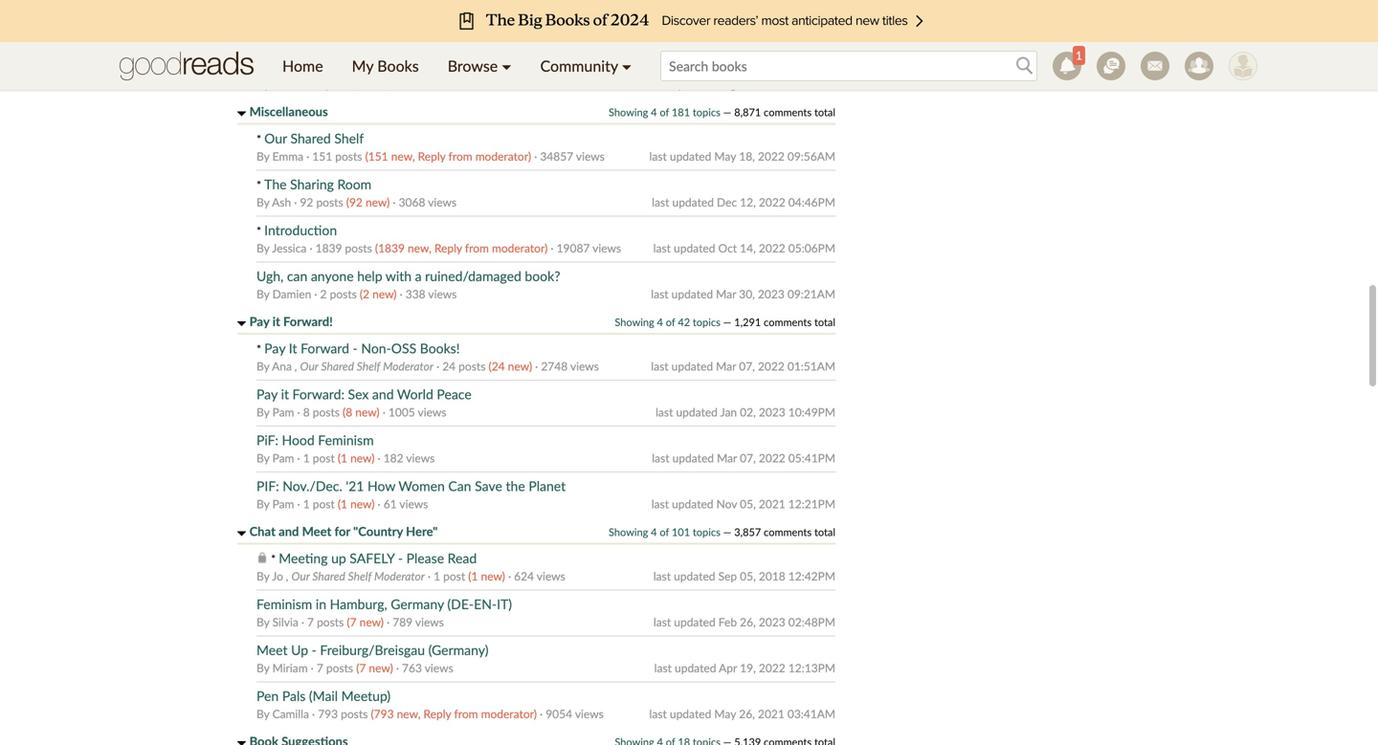 Task type: locate. For each thing, give the bounding box(es) containing it.
0 horizontal spatial feminism
[[256, 596, 312, 613]]

0 vertical spatial comments
[[764, 106, 812, 119]]

our inside * meeting up safely - please read by jo , our shared shelf moderator ·     1 post (1 new) ·     624 views
[[291, 569, 310, 583]]

1 horizontal spatial it
[[281, 386, 289, 402]]

moderator) up book?
[[492, 241, 548, 255]]

0 vertical spatial + image
[[237, 532, 246, 536]]

menu
[[268, 42, 646, 90]]

2022 right "19,"
[[759, 661, 786, 675]]

* inside * introduction by jessica ·     1839 posts (1839 new, reply from moderator) ·     19087 views
[[256, 224, 261, 238]]

2 vertical spatial from
[[454, 707, 478, 721]]

0 vertical spatial (7 new) link
[[347, 615, 384, 629]]

last updated nov 05, 2021 12:21pm
[[652, 497, 836, 511]]

shelf inside * our shared shelf by emma ·     151 posts (151 new, reply from moderator) ·     34857 views
[[334, 130, 364, 146]]

mar for ugh, can anyone help with a ruined/damaged book?
[[716, 287, 736, 301]]

1 vertical spatial moderator
[[374, 569, 425, 583]]

planet
[[529, 478, 566, 494]]

views right 624
[[537, 569, 565, 583]]

views right 3068 on the top of the page
[[428, 195, 457, 209]]

our up the 'emma' link
[[264, 130, 287, 146]]

, inside '* pay it forward - non-oss books! by ana , our shared shelf moderator ·     24 posts (24 new) ·     2748 views'
[[295, 359, 297, 373]]

topics
[[693, 106, 721, 119], [693, 316, 721, 329], [693, 526, 721, 539]]

1 pam link from the top
[[272, 405, 294, 419]]

updated up the 101
[[672, 497, 714, 511]]

views right 2748 on the left
[[570, 359, 599, 373]]

of left 42
[[666, 316, 675, 329]]

▾ right the community at left top
[[622, 56, 632, 75]]

· right the miriam
[[311, 661, 314, 675]]

—
[[723, 106, 732, 119], [723, 316, 732, 329], [723, 526, 732, 539]]

4 for our shared shelf
[[651, 106, 657, 119]]

0 vertical spatial ,
[[295, 359, 297, 373]]

* inside * our shared shelf by emma ·     151 posts (151 new, reply from moderator) ·     34857 views
[[256, 132, 261, 146]]

updated left the 10,
[[673, 31, 714, 45]]

0 horizontal spatial 7
[[307, 615, 314, 629]]

2 + image from the top
[[237, 322, 246, 326]]

1 inside notifications element
[[1076, 48, 1082, 62]]

1 vertical spatial (7 new) link
[[356, 661, 393, 675]]

updated for last updated aug 10, 2023 05:26pm
[[673, 31, 714, 45]]

updated for last updated nov 05, 2021 12:21pm
[[672, 497, 714, 511]]

posts up 'pen pals (mail meetup)' link
[[326, 661, 353, 675]]

may left 18, in the top right of the page
[[714, 149, 736, 163]]

new) down '21
[[350, 497, 375, 511]]

(151 new, reply from moderator) link
[[365, 149, 531, 163]]

book?
[[525, 268, 560, 284]]

updated down 181
[[670, 149, 711, 163]]

updated up last updated nov 05, 2021 12:21pm
[[672, 451, 714, 465]]

comments for pay it forward - non-oss books!
[[764, 316, 812, 329]]

(1839 new, reply from moderator) link
[[375, 241, 548, 255]]

1 left my group discussions image
[[1076, 48, 1082, 62]]

safely
[[350, 550, 395, 567]]

2 pam from the top
[[272, 451, 294, 465]]

comments down 07:16am
[[764, 106, 812, 119]]

1 vertical spatial —
[[723, 316, 732, 329]]

1 vertical spatial ,
[[286, 569, 289, 583]]

3 by from the top
[[256, 149, 269, 163]]

2 — from the top
[[723, 316, 732, 329]]

1 down nov./dec.
[[303, 497, 310, 511]]

+ image
[[237, 532, 246, 536], [237, 742, 246, 746]]

may down apr
[[714, 707, 736, 721]]

a right about
[[477, 58, 484, 74]]

* for pay it forward - non-oss books!
[[256, 342, 261, 356]]

new) inside pay it forward: sex and world peace by pam ·     8 posts (8 new) ·     1005 views
[[355, 405, 380, 419]]

0 vertical spatial 07,
[[739, 77, 755, 91]]

2 vertical spatial shelf
[[348, 569, 372, 583]]

feminism inside pif: hood feminism by pam ·     1 post (1 new) ·     182 views
[[318, 432, 374, 448]]

1 pam from the top
[[272, 405, 294, 419]]

updated for last updated may 18, 2022 09:56am
[[670, 149, 711, 163]]

ana
[[272, 359, 292, 373]]

1 + image from the top
[[237, 111, 246, 116]]

new) inside * the sharing room by ash ·     92 posts (92 new) ·     3068 views
[[366, 195, 390, 209]]

meet up - freiburg/breisgau (germany) by miriam ·     7 posts (7 new) ·     763 views
[[256, 642, 489, 675]]

reply for shelf
[[418, 149, 446, 163]]

· left the 61
[[378, 497, 381, 511]]

by inside pif: hood feminism by pam ·     1 post (1 new) ·     182 views
[[256, 451, 269, 465]]

post
[[313, 451, 335, 465], [313, 497, 335, 511], [443, 569, 465, 583]]

2022 for our shared shelf
[[758, 149, 785, 163]]

2 + image from the top
[[237, 742, 246, 746]]

showing 4 of 101 topics — 3,857 comments total
[[609, 526, 836, 539]]

anyone
[[311, 268, 354, 284]]

1 vertical spatial 26,
[[739, 707, 755, 721]]

0 vertical spatial shelf
[[334, 130, 364, 146]]

— for pay it forward - non-oss books!
[[723, 316, 732, 329]]

0 vertical spatial -
[[353, 340, 358, 357]]

2021 left 03:41am
[[758, 707, 785, 721]]

showing 4 of 42 topics — 1,291 comments total
[[615, 316, 836, 329]]

in
[[316, 596, 326, 613]]

pay it forward: sex and world peace by pam ·     8 posts (8 new) ·     1005 views
[[256, 386, 472, 419]]

non-
[[361, 340, 391, 357]]

last for last updated may 18, 2022 09:56am
[[649, 149, 667, 163]]

0 vertical spatial post
[[313, 451, 335, 465]]

total
[[814, 106, 836, 119], [814, 316, 836, 329], [814, 526, 836, 539]]

0 horizontal spatial it
[[272, 314, 280, 329]]

0 vertical spatial (7
[[347, 615, 357, 629]]

here"
[[406, 524, 438, 539]]

0 vertical spatial aug
[[717, 31, 737, 45]]

11 by from the top
[[256, 569, 269, 583]]

total down 12:21pm
[[814, 526, 836, 539]]

2 vertical spatial pam link
[[272, 497, 294, 511]]

moderator) inside pen pals (mail meetup) by camilla ·     793 posts (793 new, reply from moderator) ·     9054 views
[[481, 707, 537, 721]]

1 inside pif: nov./dec. '21 how women can save the planet by pam ·     1 post (1 new) ·     61 views
[[303, 497, 310, 511]]

* meeting up safely - please read by jo , our shared shelf moderator ·     1 post (1 new) ·     624 views
[[256, 550, 565, 583]]

1 horizontal spatial a
[[477, 58, 484, 74]]

13 by from the top
[[256, 661, 269, 675]]

community
[[540, 56, 618, 75]]

2 vertical spatial total
[[814, 526, 836, 539]]

ugh, can anyone help with a ruined/damaged book? link
[[256, 268, 560, 284]]

new) down "meet up - freiburg/breisgau (germany)" link
[[369, 661, 393, 675]]

shelf
[[334, 130, 364, 146], [357, 359, 380, 373], [348, 569, 372, 583]]

+ image for our shared shelf
[[237, 111, 246, 116]]

reply inside pen pals (mail meetup) by camilla ·     793 posts (793 new, reply from moderator) ·     9054 views
[[424, 707, 451, 721]]

2 vertical spatial pay
[[256, 386, 278, 402]]

1 vertical spatial (1
[[338, 497, 347, 511]]

1 vertical spatial it
[[281, 386, 289, 402]]

1 vertical spatial pay
[[264, 340, 285, 357]]

topics right the 101
[[693, 526, 721, 539]]

of for pay it forward - non-oss books!
[[666, 316, 675, 329]]

2 pam link from the top
[[272, 451, 294, 465]]

(1 inside pif: hood feminism by pam ·     1 post (1 new) ·     182 views
[[338, 451, 347, 465]]

moderator) for shelf
[[475, 149, 531, 163]]

0 vertical spatial topics
[[693, 106, 721, 119]]

total down 07:16am
[[814, 106, 836, 119]]

▾ inside 'popup button'
[[622, 56, 632, 75]]

* left introduction
[[256, 224, 261, 238]]

* for the sharing room
[[256, 178, 261, 192]]

pam link down pif:
[[272, 497, 294, 511]]

0 vertical spatial (1
[[338, 451, 347, 465]]

new) inside pif: nov./dec. '21 how women can save the planet by pam ·     1 post (1 new) ·     61 views
[[350, 497, 375, 511]]

0 vertical spatial from
[[448, 149, 472, 163]]

views down (germany)
[[425, 661, 453, 675]]

1 vertical spatial -
[[398, 550, 403, 567]]

3 — from the top
[[723, 526, 732, 539]]

views inside * the sharing room by ash ·     92 posts (92 new) ·     3068 views
[[428, 195, 457, 209]]

updated left sep
[[674, 569, 715, 583]]

shared
[[290, 130, 331, 146], [321, 359, 354, 373], [312, 569, 345, 583]]

shelf down safely
[[348, 569, 372, 583]]

by inside pay it forward: sex and world peace by pam ·     8 posts (8 new) ·     1005 views
[[256, 405, 269, 419]]

2022 right 18, in the top right of the page
[[758, 149, 785, 163]]

· left 34857
[[534, 149, 537, 163]]

new, for shelf
[[391, 149, 415, 163]]

1 vertical spatial from
[[465, 241, 489, 255]]

26, right feb
[[740, 615, 756, 629]]

1 vertical spatial a
[[415, 268, 422, 284]]

· left 793
[[312, 707, 315, 721]]

new, inside pen pals (mail meetup) by camilla ·     793 posts (793 new, reply from moderator) ·     9054 views
[[397, 707, 421, 721]]

0 vertical spatial and
[[372, 386, 394, 402]]

1 horizontal spatial ▾
[[622, 56, 632, 75]]

789
[[393, 615, 413, 629]]

▾ inside popup button
[[502, 56, 512, 75]]

0 vertical spatial —
[[723, 106, 732, 119]]

posts right '1839'
[[345, 241, 372, 255]]

2022
[[758, 149, 785, 163], [759, 195, 786, 209], [759, 241, 786, 255], [758, 359, 785, 373], [759, 451, 786, 465], [759, 661, 786, 675]]

1 topics from the top
[[693, 106, 721, 119]]

0 vertical spatial moderator
[[383, 359, 433, 373]]

updated down last updated apr 19, 2022 12:13pm
[[670, 707, 711, 721]]

total for our shared shelf
[[814, 106, 836, 119]]

1 vertical spatial shelf
[[357, 359, 380, 373]]

feminism down '(8'
[[318, 432, 374, 448]]

0 vertical spatial shared
[[290, 130, 331, 146]]

10,
[[740, 31, 756, 45]]

last for last updated feb 26, 2023 02:48pm
[[654, 615, 671, 629]]

last updated aug 10, 2023 05:26pm
[[652, 31, 836, 45]]

1 vertical spatial (7
[[356, 661, 366, 675]]

0 vertical spatial total
[[814, 106, 836, 119]]

post down nov./dec.
[[313, 497, 335, 511]]

last for last updated sep 05, 2018 12:42pm
[[653, 569, 671, 583]]

1 vertical spatial may
[[714, 707, 736, 721]]

views right 34857
[[576, 149, 605, 163]]

views down about
[[424, 77, 453, 91]]

updated up 181
[[672, 77, 713, 91]]

0 vertical spatial 7
[[307, 615, 314, 629]]

posts inside ugh, can anyone help with a ruined/damaged book? by damien ·     2 posts (2 new) ·     338 views
[[330, 287, 357, 301]]

7 by from the top
[[256, 359, 269, 373]]

by inside * the sharing room by ash ·     92 posts (92 new) ·     3068 views
[[256, 195, 269, 209]]

2023 for feminism in hamburg, germany (de-en-it)
[[759, 615, 786, 629]]

0 vertical spatial meet
[[302, 524, 331, 539]]

0 vertical spatial pay
[[249, 314, 269, 329]]

can
[[448, 478, 471, 494]]

last for last updated may 26, 2021 03:41am
[[649, 707, 667, 721]]

it inside pay it forward: sex and world peace by pam ·     8 posts (8 new) ·     1005 views
[[281, 386, 289, 402]]

save
[[475, 478, 502, 494]]

shared inside * our shared shelf by emma ·     151 posts (151 new, reply from moderator) ·     34857 views
[[290, 130, 331, 146]]

0 vertical spatial pam
[[272, 405, 294, 419]]

2 ▾ from the left
[[622, 56, 632, 75]]

1839
[[315, 241, 342, 255]]

* down miscellaneous
[[256, 132, 261, 146]]

pam inside pay it forward: sex and world peace by pam ·     8 posts (8 new) ·     1005 views
[[272, 405, 294, 419]]

sep
[[718, 569, 737, 583]]

- inside * meeting up safely - please read by jo , our shared shelf moderator ·     1 post (1 new) ·     624 views
[[398, 550, 403, 567]]

1 horizontal spatial ,
[[295, 359, 297, 373]]

by inside the 'meet up - freiburg/breisgau (germany) by miriam ·     7 posts (7 new) ·     763 views'
[[256, 661, 269, 675]]

(7 inside the 'meet up - freiburg/breisgau (germany) by miriam ·     7 posts (7 new) ·     763 views'
[[356, 661, 366, 675]]

7 inside feminism in hamburg, germany (de-en-it) by silvia ·     7 posts (7 new) ·     789 views
[[307, 615, 314, 629]]

05, for 2021
[[740, 497, 756, 511]]

— left 8,871
[[723, 106, 732, 119]]

, right jo link
[[286, 569, 289, 583]]

posts inside '* pay it forward - non-oss books! by ana , our shared shelf moderator ·     24 posts (24 new) ·     2748 views'
[[459, 359, 486, 373]]

2 vertical spatial of
[[660, 526, 669, 539]]

0 vertical spatial of
[[660, 106, 669, 119]]

mar up nov
[[717, 451, 737, 465]]

2 vertical spatial reply
[[424, 707, 451, 721]]

1 vertical spatial 4
[[657, 316, 663, 329]]

pam inside pif: nov./dec. '21 how women can save the planet by pam ·     1 post (1 new) ·     61 views
[[272, 497, 294, 511]]

+ image
[[237, 111, 246, 116], [237, 322, 246, 326]]

(793 new, reply from moderator) link
[[371, 707, 537, 721]]

1 vertical spatial (1 new) link
[[338, 497, 375, 511]]

by inside '* pay it forward - non-oss books! by ana , our shared shelf moderator ·     24 posts (24 new) ·     2748 views'
[[256, 359, 269, 373]]

2 by from the top
[[256, 77, 269, 91]]

- left the non-
[[353, 340, 358, 357]]

this topic has been closed to new comments. image
[[256, 552, 268, 564]]

2 vertical spatial topics
[[693, 526, 721, 539]]

26, for pen pals (mail meetup)
[[739, 707, 755, 721]]

05:06pm
[[788, 241, 836, 255]]

6 by from the top
[[256, 287, 269, 301]]

26,
[[740, 615, 756, 629], [739, 707, 755, 721]]

793
[[318, 707, 338, 721]]

may for 26,
[[714, 707, 736, 721]]

(1 inside pif: nov./dec. '21 how women can save the planet by pam ·     1 post (1 new) ·     61 views
[[338, 497, 347, 511]]

0 vertical spatial moderator)
[[475, 149, 531, 163]]

1 vertical spatial post
[[313, 497, 335, 511]]

· left 624
[[508, 569, 511, 583]]

*
[[256, 132, 261, 146], [256, 178, 261, 192], [256, 224, 261, 238], [256, 342, 261, 356], [271, 552, 276, 566]]

and right chat
[[279, 524, 299, 539]]

1 vertical spatial + image
[[237, 742, 246, 746]]

1 horizontal spatial 7
[[317, 661, 323, 675]]

- left please
[[398, 550, 403, 567]]

of left 181
[[660, 106, 669, 119]]

2 vertical spatial 07,
[[740, 451, 756, 465]]

home
[[282, 56, 323, 75]]

14 by from the top
[[256, 707, 269, 721]]

showing left 42
[[615, 316, 654, 329]]

pen pals (mail meetup) link
[[256, 688, 391, 704]]

posts inside pay it forward: sex and world peace by pam ·     8 posts (8 new) ·     1005 views
[[313, 405, 340, 419]]

pam link for it
[[272, 405, 294, 419]]

views right the '182'
[[406, 451, 435, 465]]

reply up the ruined/damaged
[[434, 241, 462, 255]]

jo
[[272, 569, 283, 583]]

updated for last updated mar 07, 2022 01:51am
[[672, 359, 713, 373]]

* inside '* pay it forward - non-oss books! by ana , our shared shelf moderator ·     24 posts (24 new) ·     2748 views'
[[256, 342, 261, 356]]

1 horizontal spatial feminism
[[318, 432, 374, 448]]

meet up miriam link
[[256, 642, 288, 658]]

0 vertical spatial a
[[477, 58, 484, 74]]

silvia link
[[272, 615, 298, 629]]

* left it
[[256, 342, 261, 356]]

1 05, from the top
[[740, 497, 756, 511]]

7 right silvia in the bottom of the page
[[307, 615, 314, 629]]

+ image for pay it forward - non-oss books!
[[237, 322, 246, 326]]

2023 for ugh, can anyone help with a ruined/damaged book?
[[758, 287, 785, 301]]

ash
[[272, 195, 291, 209]]

338
[[406, 287, 426, 301]]

* inside * the sharing room by ash ·     92 posts (92 new) ·     3068 views
[[256, 178, 261, 192]]

1 may from the top
[[714, 149, 736, 163]]

1 ▾ from the left
[[502, 56, 512, 75]]

1 vertical spatial + image
[[237, 322, 246, 326]]

2021
[[759, 497, 786, 511], [758, 707, 785, 721]]

room
[[337, 176, 372, 192]]

2 vertical spatial post
[[443, 569, 465, 583]]

2023 up 8,871
[[758, 77, 785, 91]]

new) down my books
[[368, 77, 392, 91]]

aug up showing 4 of 181 topics — 8,871 comments total
[[716, 77, 736, 91]]

posts inside the 'meet up - freiburg/breisgau (germany) by miriam ·     7 posts (7 new) ·     763 views'
[[326, 661, 353, 675]]

views inside pay it forward: sex and world peace by pam ·     8 posts (8 new) ·     1005 views
[[418, 405, 446, 419]]

views down the germany
[[415, 615, 444, 629]]

26, down "19,"
[[739, 707, 755, 721]]

, inside * meeting up safely - please read by jo , our shared shelf moderator ·     1 post (1 new) ·     624 views
[[286, 569, 289, 583]]

moderator down 'oss'
[[383, 359, 433, 373]]

0 vertical spatial 26,
[[740, 615, 756, 629]]

(2 new) link
[[360, 287, 397, 301]]

posts right 2
[[330, 287, 357, 301]]

101
[[672, 526, 690, 539]]

posts inside * the sharing room by ash ·     92 posts (92 new) ·     3068 views
[[316, 195, 343, 209]]

a inside ugh, can anyone help with a ruined/damaged book? by damien ·     2 posts (2 new) ·     338 views
[[415, 268, 422, 284]]

1 vertical spatial topics
[[693, 316, 721, 329]]

1 vertical spatial and
[[279, 524, 299, 539]]

1 vertical spatial our
[[300, 359, 318, 373]]

2 may from the top
[[714, 707, 736, 721]]

can
[[287, 268, 307, 284]]

2021 up 3,857
[[759, 497, 786, 511]]

3 total from the top
[[814, 526, 836, 539]]

19087
[[557, 241, 590, 255]]

- inside the 'meet up - freiburg/breisgau (germany) by miriam ·     7 posts (7 new) ·     763 views'
[[312, 642, 317, 658]]

updated down 42
[[672, 359, 713, 373]]

pay it forward - non-oss books! link
[[264, 340, 460, 357]]

2 horizontal spatial -
[[398, 550, 403, 567]]

pam link for hood
[[272, 451, 294, 465]]

2022 left 01:51am
[[758, 359, 785, 373]]

0 vertical spatial + image
[[237, 111, 246, 116]]

reply inside * introduction by jessica ·     1839 posts (1839 new, reply from moderator) ·     19087 views
[[434, 241, 462, 255]]

shared up 151 on the top left
[[290, 130, 331, 146]]

pam link down hood
[[272, 451, 294, 465]]

jessica
[[272, 241, 307, 255]]

1 total from the top
[[814, 106, 836, 119]]

oct
[[718, 241, 737, 255]]

it down ana link
[[281, 386, 289, 402]]

0 vertical spatial (1 new) link
[[338, 451, 375, 465]]

and inside pay it forward: sex and world peace by pam ·     8 posts (8 new) ·     1005 views
[[372, 386, 394, 402]]

updated for last updated may 26, 2021 03:41am
[[670, 707, 711, 721]]

1 vertical spatial reply
[[434, 241, 462, 255]]

9 by from the top
[[256, 451, 269, 465]]

2021 for feminism in hamburg, germany (de-en-it)
[[758, 707, 785, 721]]

1 vertical spatial feminism
[[256, 596, 312, 613]]

2023 for pay it forward: sex and world peace
[[759, 405, 786, 419]]

last updated jan 02, 2023 10:49pm
[[656, 405, 836, 419]]

our inside '* pay it forward - non-oss books! by ana , our shared shelf moderator ·     24 posts (24 new) ·     2748 views'
[[300, 359, 318, 373]]

new, inside * our shared shelf by emma ·     151 posts (151 new, reply from moderator) ·     34857 views
[[391, 149, 415, 163]]

camilla
[[272, 707, 309, 721]]

last for last updated aug 10, 2023 05:26pm
[[652, 31, 670, 45]]

0 vertical spatial new,
[[391, 149, 415, 163]]

2021 for pay it forward: sex and world peace
[[759, 497, 786, 511]]

updated for last updated aug 07, 2023 07:16am
[[672, 77, 713, 91]]

0 vertical spatial 4
[[651, 106, 657, 119]]

2748
[[541, 359, 568, 373]]

pam left 8 in the left of the page
[[272, 405, 294, 419]]

34857
[[540, 149, 573, 163]]

4 by from the top
[[256, 195, 269, 209]]

2 vertical spatial —
[[723, 526, 732, 539]]

2 vertical spatial new,
[[397, 707, 421, 721]]

(1839
[[375, 241, 405, 255]]

0 vertical spatial mar
[[716, 287, 736, 301]]

posts right 151 on the top left
[[335, 149, 362, 163]]

0 vertical spatial reply
[[418, 149, 446, 163]]

updated left jan
[[676, 405, 718, 419]]

10 by from the top
[[256, 497, 269, 511]]

12 by from the top
[[256, 615, 269, 629]]

30,
[[739, 287, 755, 301]]

total for pay it forward - non-oss books!
[[814, 316, 836, 329]]

0 vertical spatial showing
[[609, 106, 648, 119]]

2 topics from the top
[[693, 316, 721, 329]]

- right up
[[312, 642, 317, 658]]

1 comments from the top
[[764, 106, 812, 119]]

moderator) inside * our shared shelf by emma ·     151 posts (151 new, reply from moderator) ·     34857 views
[[475, 149, 531, 163]]

our down 'forward' in the top of the page
[[300, 359, 318, 373]]

(92
[[346, 195, 363, 209]]

from inside pen pals (mail meetup) by camilla ·     793 posts (793 new, reply from moderator) ·     9054 views
[[454, 707, 478, 721]]

may for 18,
[[714, 149, 736, 163]]

reply inside * our shared shelf by emma ·     151 posts (151 new, reply from moderator) ·     34857 views
[[418, 149, 446, 163]]

(67
[[367, 31, 384, 45]]

with
[[386, 268, 412, 284]]

aug for 10,
[[717, 31, 737, 45]]

0 vertical spatial may
[[714, 149, 736, 163]]

and right sex
[[372, 386, 394, 402]]

05, for 2018
[[740, 569, 756, 583]]

total down 09:21am
[[814, 316, 836, 329]]

2 05, from the top
[[740, 569, 756, 583]]

(67 new) link
[[367, 31, 411, 45]]

new) inside pif: hood feminism by pam ·     1 post (1 new) ·     182 views
[[350, 451, 375, 465]]

about
[[439, 58, 474, 74]]

new) up '21
[[350, 451, 375, 465]]

shared inside '* pay it forward - non-oss books! by ana , our shared shelf moderator ·     24 posts (24 new) ·     2748 views'
[[321, 359, 354, 373]]

2023 for hygienic protection: questions about a societal taboo
[[758, 77, 785, 91]]

5 by from the top
[[256, 241, 269, 255]]

shelf down pay it forward - non-oss books! link
[[357, 359, 380, 373]]

meeting
[[279, 550, 328, 567]]

new, inside * introduction by jessica ·     1839 posts (1839 new, reply from moderator) ·     19087 views
[[408, 241, 431, 255]]

2 total from the top
[[814, 316, 836, 329]]

·
[[315, 31, 318, 45], [414, 31, 417, 45], [310, 77, 313, 91], [395, 77, 398, 91], [306, 149, 309, 163], [534, 149, 537, 163], [294, 195, 297, 209], [393, 195, 396, 209], [310, 241, 313, 255], [551, 241, 554, 255], [314, 287, 317, 301], [400, 287, 403, 301], [436, 359, 439, 373], [535, 359, 538, 373], [297, 405, 300, 419], [383, 405, 386, 419], [297, 451, 300, 465], [378, 451, 381, 465], [297, 497, 300, 511], [378, 497, 381, 511], [428, 569, 431, 583], [508, 569, 511, 583], [301, 615, 304, 629], [387, 615, 390, 629], [311, 661, 314, 675], [396, 661, 399, 675], [312, 707, 315, 721], [540, 707, 543, 721]]

home link
[[268, 42, 338, 90]]

2 vertical spatial mar
[[717, 451, 737, 465]]

last for last updated oct 14, 2022 05:06pm
[[653, 241, 671, 255]]

- inside '* pay it forward - non-oss books! by ana , our shared shelf moderator ·     24 posts (24 new) ·     2748 views'
[[353, 340, 358, 357]]

1 vertical spatial meet
[[256, 642, 288, 658]]

1 vertical spatial comments
[[764, 316, 812, 329]]

(7 new) link down "meet up - freiburg/breisgau (germany)" link
[[356, 661, 393, 675]]

questions
[[379, 58, 436, 74]]

posts inside feminism in hamburg, germany (de-en-it) by silvia ·     7 posts (7 new) ·     789 views
[[317, 615, 344, 629]]

posts right 24
[[459, 359, 486, 373]]

new) right (24
[[508, 359, 532, 373]]

3 pam link from the top
[[272, 497, 294, 511]]

shelf inside '* pay it forward - non-oss books! by ana , our shared shelf moderator ·     24 posts (24 new) ·     2748 views'
[[357, 359, 380, 373]]

pam link
[[272, 405, 294, 419], [272, 451, 294, 465], [272, 497, 294, 511]]

comments for our shared shelf
[[764, 106, 812, 119]]

from inside * our shared shelf by emma ·     151 posts (151 new, reply from moderator) ·     34857 views
[[448, 149, 472, 163]]

Search for books to add to your shelves search field
[[660, 51, 1037, 81]]

* left the
[[256, 178, 261, 192]]

1 horizontal spatial and
[[372, 386, 394, 402]]

0 horizontal spatial -
[[312, 642, 317, 658]]

1 vertical spatial 2021
[[758, 707, 785, 721]]

2 vertical spatial moderator)
[[481, 707, 537, 721]]

04:46pm
[[788, 195, 836, 209]]

0 vertical spatial 05,
[[740, 497, 756, 511]]

updated for last updated dec 12, 2022 04:46pm
[[672, 195, 714, 209]]

182
[[383, 451, 403, 465]]

3 pam from the top
[[272, 497, 294, 511]]

of left the 101
[[660, 526, 669, 539]]

reply up 3068 on the top of the page
[[418, 149, 446, 163]]

of for our shared shelf
[[660, 106, 669, 119]]

feminism up silvia link
[[256, 596, 312, 613]]

(7 new) link
[[347, 615, 384, 629], [356, 661, 393, 675]]

last updated dec 12, 2022 04:46pm
[[652, 195, 836, 209]]

0 horizontal spatial ,
[[286, 569, 289, 583]]

damien
[[272, 287, 311, 301]]

by inside feminism in hamburg, germany (de-en-it) by silvia ·     7 posts (7 new) ·     789 views
[[256, 615, 269, 629]]

1 vertical spatial mar
[[716, 359, 736, 373]]

2 comments from the top
[[764, 316, 812, 329]]

forward:
[[292, 386, 344, 402]]

views inside pif: hood feminism by pam ·     1 post (1 new) ·     182 views
[[406, 451, 435, 465]]

0 vertical spatial 2021
[[759, 497, 786, 511]]

new) inside the 'meet up - freiburg/breisgau (germany) by miriam ·     7 posts (7 new) ·     763 views'
[[369, 661, 393, 675]]

last for last updated mar 30, 2023 09:21am
[[651, 287, 669, 301]]

our down meeting
[[291, 569, 310, 583]]

624
[[514, 569, 534, 583]]

posts down meetup) at the left bottom of page
[[341, 707, 368, 721]]

hygienic
[[256, 58, 308, 74]]

(7 down "meet up - freiburg/breisgau (germany)" link
[[356, 661, 366, 675]]

▾
[[502, 56, 512, 75], [622, 56, 632, 75]]

posts
[[337, 31, 365, 45], [325, 77, 353, 91], [335, 149, 362, 163], [316, 195, 343, 209], [345, 241, 372, 255], [330, 287, 357, 301], [459, 359, 486, 373], [313, 405, 340, 419], [317, 615, 344, 629], [326, 661, 353, 675], [341, 707, 368, 721]]

1 vertical spatial new,
[[408, 241, 431, 255]]

1 vertical spatial of
[[666, 316, 675, 329]]

updated for last updated mar 07, 2022 05:41pm
[[672, 451, 714, 465]]

1 — from the top
[[723, 106, 732, 119]]

pam down pif:
[[272, 497, 294, 511]]

1 vertical spatial pam
[[272, 451, 294, 465]]

views up about
[[449, 31, 478, 45]]

last for last updated mar 07, 2022 01:51am
[[651, 359, 669, 373]]

from
[[448, 149, 472, 163], [465, 241, 489, 255], [454, 707, 478, 721]]

(1 new) link for '21
[[338, 497, 375, 511]]

8 by from the top
[[256, 405, 269, 419]]

pay inside pay it forward: sex and world peace by pam ·     8 posts (8 new) ·     1005 views
[[256, 386, 278, 402]]

showing left the 101
[[609, 526, 648, 539]]

0 horizontal spatial ▾
[[502, 56, 512, 75]]

1 inside pif: hood feminism by pam ·     1 post (1 new) ·     182 views
[[303, 451, 310, 465]]

views inside ugh, can anyone help with a ruined/damaged book? by damien ·     2 posts (2 new) ·     338 views
[[428, 287, 457, 301]]

last for last updated apr 19, 2022 12:13pm
[[654, 661, 672, 675]]



Task type: describe. For each thing, give the bounding box(es) containing it.
up
[[331, 550, 346, 567]]

(151
[[365, 149, 388, 163]]

antonio
[[272, 31, 312, 45]]

26, for feminism in hamburg, germany (de-en-it)
[[740, 615, 756, 629]]

florian
[[272, 77, 307, 91]]

3 comments from the top
[[764, 526, 812, 539]]

our inside * our shared shelf by emma ·     151 posts (151 new, reply from moderator) ·     34857 views
[[264, 130, 287, 146]]

pay inside '* pay it forward - non-oss books! by ana , our shared shelf moderator ·     24 posts (24 new) ·     2748 views'
[[264, 340, 285, 357]]

books
[[377, 56, 419, 75]]

pals
[[282, 688, 306, 704]]

moderator) inside * introduction by jessica ·     1839 posts (1839 new, reply from moderator) ·     19087 views
[[492, 241, 548, 255]]

8,871
[[734, 106, 761, 119]]

- for please
[[398, 550, 403, 567]]

world
[[397, 386, 433, 402]]

151
[[312, 149, 332, 163]]

it
[[289, 340, 297, 357]]

10:49pm
[[788, 405, 836, 419]]

it for forward!
[[272, 314, 280, 329]]

views inside pen pals (mail meetup) by camilla ·     793 posts (793 new, reply from moderator) ·     9054 views
[[575, 707, 604, 721]]

last updated oct 14, 2022 05:06pm
[[653, 241, 836, 255]]

damien link
[[272, 287, 311, 301]]

- for non-
[[353, 340, 358, 357]]

· down nov./dec.
[[297, 497, 300, 511]]

friend requests image
[[1185, 52, 1214, 80]]

· left 2
[[314, 287, 317, 301]]

silvia
[[272, 615, 298, 629]]

showing for our shared shelf
[[609, 106, 648, 119]]

showing 4 of 181 topics — 8,871 comments total
[[609, 106, 836, 119]]

ana link
[[272, 359, 292, 373]]

last updated sep 05, 2018 12:42pm
[[653, 569, 836, 583]]

mar for pif: hood feminism
[[717, 451, 737, 465]]

pay for forward:
[[256, 386, 278, 402]]

views inside hygienic protection: questions about a societal taboo by florian ·     6 posts (6 new) ·     333 views
[[424, 77, 453, 91]]

'21
[[346, 478, 364, 494]]

· down hood
[[297, 451, 300, 465]]

camilla link
[[272, 707, 309, 721]]

aug for 07,
[[716, 77, 736, 91]]

forward
[[301, 340, 349, 357]]

new) inside hygienic protection: questions about a societal taboo by florian ·     6 posts (6 new) ·     333 views
[[368, 77, 392, 91]]

181
[[672, 106, 690, 119]]

by inside ugh, can anyone help with a ruined/damaged book? by damien ·     2 posts (2 new) ·     338 views
[[256, 287, 269, 301]]

(7 inside feminism in hamburg, germany (de-en-it) by silvia ·     7 posts (7 new) ·     789 views
[[347, 615, 357, 629]]

by inside * meeting up safely - please read by jo , our shared shelf moderator ·     1 post (1 new) ·     624 views
[[256, 569, 269, 583]]

browse ▾
[[448, 56, 512, 75]]

7 inside the 'meet up - freiburg/breisgau (germany) by miriam ·     7 posts (7 new) ·     763 views'
[[317, 661, 323, 675]]

showing for pay it forward - non-oss books!
[[615, 316, 654, 329]]

Search books text field
[[660, 51, 1037, 81]]

03:41am
[[788, 707, 836, 721]]

bob builder image
[[1229, 52, 1258, 80]]

shared inside * meeting up safely - please read by jo , our shared shelf moderator ·     1 post (1 new) ·     624 views
[[312, 569, 345, 583]]

topics for our shared shelf
[[693, 106, 721, 119]]

post inside pif: hood feminism by pam ·     1 post (1 new) ·     182 views
[[313, 451, 335, 465]]

new) inside ugh, can anyone help with a ruined/damaged book? by damien ·     2 posts (2 new) ·     338 views
[[372, 287, 397, 301]]

posts right 67
[[337, 31, 365, 45]]

pay it forward: sex and world peace link
[[256, 386, 472, 402]]

from for meetup)
[[454, 707, 478, 721]]

2 vertical spatial (1 new) link
[[468, 569, 505, 583]]

2 vertical spatial 4
[[651, 526, 657, 539]]

notifications element
[[1053, 46, 1085, 80]]

updated for last updated sep 05, 2018 12:42pm
[[674, 569, 715, 583]]

1 by from the top
[[256, 31, 269, 45]]

(mail
[[309, 688, 338, 704]]

67
[[321, 31, 335, 45]]

1 button
[[1045, 42, 1089, 90]]

2022 for the sharing room
[[759, 195, 786, 209]]

02:48pm
[[788, 615, 836, 629]]

updated for last updated oct 14, 2022 05:06pm
[[674, 241, 715, 255]]

updated for last updated feb 26, 2023 02:48pm
[[674, 615, 716, 629]]

07:16am
[[788, 77, 836, 91]]

· left '1839'
[[310, 241, 313, 255]]

chat and meet for "country here" link
[[249, 524, 438, 539]]

ugh,
[[256, 268, 284, 284]]

last for last updated dec 12, 2022 04:46pm
[[652, 195, 669, 209]]

· left 67
[[315, 31, 318, 45]]

05:41pm
[[788, 451, 836, 465]]

shelf inside * meeting up safely - please read by jo , our shared shelf moderator ·     1 post (1 new) ·     624 views
[[348, 569, 372, 583]]

moderator) for meetup)
[[481, 707, 537, 721]]

by inside pen pals (mail meetup) by camilla ·     793 posts (793 new, reply from moderator) ·     9054 views
[[256, 707, 269, 721]]

last updated aug 07, 2023 07:16am
[[651, 77, 836, 91]]

my group discussions image
[[1097, 52, 1126, 80]]

views inside the 'meet up - freiburg/breisgau (germany) by miriam ·     7 posts (7 new) ·     763 views'
[[425, 661, 453, 675]]

hygienic protection: questions about a societal taboo by florian ·     6 posts (6 new) ·     333 views
[[256, 58, 569, 91]]

(7 new) link for freiburg/breisgau
[[356, 661, 393, 675]]

protection:
[[311, 58, 376, 74]]

community ▾
[[540, 56, 632, 75]]

pay for forward!
[[249, 314, 269, 329]]

3 topics from the top
[[693, 526, 721, 539]]

· left 2748 on the left
[[535, 359, 538, 373]]

· left 19087
[[551, 241, 554, 255]]

▾ for browse ▾
[[502, 56, 512, 75]]

▾ for community ▾
[[622, 56, 632, 75]]

pif: nov./dec. '21 how women can save the planet link
[[256, 478, 566, 494]]

last for last updated aug 07, 2023 07:16am
[[651, 77, 669, 91]]

moderator inside * meeting up safely - please read by jo , our shared shelf moderator ·     1 post (1 new) ·     624 views
[[374, 569, 425, 583]]

views inside feminism in hamburg, germany (de-en-it) by silvia ·     7 posts (7 new) ·     789 views
[[415, 615, 444, 629]]

4 for pay it forward - non-oss books!
[[657, 316, 663, 329]]

last for last updated mar 07, 2022 05:41pm
[[652, 451, 669, 465]]

reply for meetup)
[[424, 707, 451, 721]]

new) inside * meeting up safely - please read by jo , our shared shelf moderator ·     1 post (1 new) ·     624 views
[[481, 569, 505, 583]]

updated for last updated jan 02, 2023 10:49pm
[[676, 405, 718, 419]]

new) inside feminism in hamburg, germany (de-en-it) by silvia ·     7 posts (7 new) ·     789 views
[[359, 615, 384, 629]]

* for our shared shelf
[[256, 132, 261, 146]]

2 vertical spatial showing
[[609, 526, 648, 539]]

updated for last updated apr 19, 2022 12:13pm
[[675, 661, 716, 675]]

my books link
[[338, 42, 433, 90]]

(8 new) link
[[343, 405, 380, 419]]

1 inside * meeting up safely - please read by jo , our shared shelf moderator ·     1 post (1 new) ·     624 views
[[434, 569, 440, 583]]

(793
[[371, 707, 394, 721]]

2022 left 05:41pm
[[759, 451, 786, 465]]

nov./dec.
[[283, 478, 342, 494]]

a inside hygienic protection: questions about a societal taboo by florian ·     6 posts (6 new) ·     333 views
[[477, 58, 484, 74]]

forward!
[[283, 314, 333, 329]]

views inside * meeting up safely - please read by jo , our shared shelf moderator ·     1 post (1 new) ·     624 views
[[537, 569, 565, 583]]

12,
[[740, 195, 756, 209]]

· left 24
[[436, 359, 439, 373]]

books!
[[420, 340, 460, 357]]

meet inside the 'meet up - freiburg/breisgau (germany) by miriam ·     7 posts (7 new) ·     763 views'
[[256, 642, 288, 658]]

· left the '763'
[[396, 661, 399, 675]]

19,
[[740, 661, 756, 675]]

18,
[[739, 149, 755, 163]]

feminism inside feminism in hamburg, germany (de-en-it) by silvia ·     7 posts (7 new) ·     789 views
[[256, 596, 312, 613]]

· left 151 on the top left
[[306, 149, 309, 163]]

· left 1005
[[383, 405, 386, 419]]

07, for pif: hood feminism
[[740, 451, 756, 465]]

· left 2732
[[414, 31, 417, 45]]

from for shelf
[[448, 149, 472, 163]]

· left the 9054
[[540, 707, 543, 721]]

meetup)
[[341, 688, 391, 704]]

· left the '182'
[[378, 451, 381, 465]]

new) right "(67"
[[387, 31, 411, 45]]

* pay it forward - non-oss books! by ana , our shared shelf moderator ·     24 posts (24 new) ·     2748 views
[[256, 340, 599, 373]]

posts inside * introduction by jessica ·     1839 posts (1839 new, reply from moderator) ·     19087 views
[[345, 241, 372, 255]]

germany
[[391, 596, 444, 613]]

pam inside pif: hood feminism by pam ·     1 post (1 new) ·     182 views
[[272, 451, 294, 465]]

browse
[[448, 56, 498, 75]]

last updated mar 07, 2022 05:41pm
[[652, 451, 836, 465]]

apr
[[719, 661, 737, 675]]

meeting up safely - please read link
[[279, 550, 477, 567]]

topics for pay it forward - non-oss books!
[[693, 316, 721, 329]]

oss
[[391, 340, 416, 357]]

pen
[[256, 688, 279, 704]]

6
[[316, 77, 323, 91]]

1,291
[[734, 316, 761, 329]]

new) inside '* pay it forward - non-oss books! by ana , our shared shelf moderator ·     24 posts (24 new) ·     2748 views'
[[508, 359, 532, 373]]

12:21pm
[[788, 497, 836, 511]]

0 horizontal spatial and
[[279, 524, 299, 539]]

9054
[[546, 707, 572, 721]]

new, for meetup)
[[397, 707, 421, 721]]

05:26pm
[[788, 31, 836, 45]]

· left 789
[[387, 615, 390, 629]]

— for our shared shelf
[[723, 106, 732, 119]]

· left '6'
[[310, 77, 313, 91]]

pif: nov./dec. '21 how women can save the planet by pam ·     1 post (1 new) ·     61 views
[[256, 478, 566, 511]]

views inside * introduction by jessica ·     1839 posts (1839 new, reply from moderator) ·     19087 views
[[593, 241, 621, 255]]

help
[[357, 268, 382, 284]]

· right silvia link
[[301, 615, 304, 629]]

posts inside pen pals (mail meetup) by camilla ·     793 posts (793 new, reply from moderator) ·     9054 views
[[341, 707, 368, 721]]

24
[[442, 359, 456, 373]]

· left 92
[[294, 195, 297, 209]]

up
[[291, 642, 308, 658]]

by inside * our shared shelf by emma ·     151 posts (151 new, reply from moderator) ·     34857 views
[[256, 149, 269, 163]]

07, for hygienic protection: questions about a societal taboo
[[739, 77, 755, 91]]

post inside pif: nov./dec. '21 how women can save the planet by pam ·     1 post (1 new) ·     61 views
[[313, 497, 335, 511]]

posts inside hygienic protection: questions about a societal taboo by florian ·     6 posts (6 new) ·     333 views
[[325, 77, 353, 91]]

(1 new) link for feminism
[[338, 451, 375, 465]]

12:13pm
[[788, 661, 836, 675]]

· left 338
[[400, 287, 403, 301]]

by inside hygienic protection: questions about a societal taboo by florian ·     6 posts (6 new) ·     333 views
[[256, 77, 269, 91]]

showing 4 of 181 topics link
[[609, 106, 721, 119]]

views inside * our shared shelf by emma ·     151 posts (151 new, reply from moderator) ·     34857 views
[[576, 149, 605, 163]]

pay it forward! link
[[249, 314, 333, 329]]

last for last updated jan 02, 2023 10:49pm
[[656, 405, 673, 419]]

moderator inside '* pay it forward - non-oss books! by ana , our shared shelf moderator ·     24 posts (24 new) ·     2748 views'
[[383, 359, 433, 373]]

en-
[[474, 596, 497, 613]]

by inside pif: nov./dec. '21 how women can save the planet by pam ·     1 post (1 new) ·     61 views
[[256, 497, 269, 511]]

posts inside * our shared shelf by emma ·     151 posts (151 new, reply from moderator) ·     34857 views
[[335, 149, 362, 163]]

2022 for pay it forward - non-oss books!
[[758, 359, 785, 373]]

· down please
[[428, 569, 431, 583]]

(2
[[360, 287, 369, 301]]

hygienic protection: questions about a societal taboo link
[[256, 58, 569, 74]]

jan
[[720, 405, 737, 419]]

pam link for nov./dec.
[[272, 497, 294, 511]]

introduction link
[[264, 222, 337, 238]]

* for introduction
[[256, 224, 261, 238]]

last for last updated nov 05, 2021 12:21pm
[[652, 497, 669, 511]]

read
[[448, 550, 477, 567]]

it for forward:
[[281, 386, 289, 402]]

2023 right the 10,
[[759, 31, 786, 45]]

updated for last updated mar 30, 2023 09:21am
[[672, 287, 713, 301]]

1 vertical spatial 07,
[[739, 359, 755, 373]]

(92 new) link
[[346, 195, 390, 209]]

post inside * meeting up safely - please read by jo , our shared shelf moderator ·     1 post (1 new) ·     624 views
[[443, 569, 465, 583]]

· left 333 on the top of the page
[[395, 77, 398, 91]]

· left 8 in the left of the page
[[297, 405, 300, 419]]

02,
[[740, 405, 756, 419]]

1 + image from the top
[[237, 532, 246, 536]]

09:21am
[[788, 287, 836, 301]]

(7 new) link for germany
[[347, 615, 384, 629]]

nov
[[716, 497, 737, 511]]

2022 for introduction
[[759, 241, 786, 255]]

how
[[368, 478, 395, 494]]

by inside * introduction by jessica ·     1839 posts (1839 new, reply from moderator) ·     19087 views
[[256, 241, 269, 255]]

· left 3068 on the top of the page
[[393, 195, 396, 209]]

* inside * meeting up safely - please read by jo , our shared shelf moderator ·     1 post (1 new) ·     624 views
[[271, 552, 276, 566]]

from inside * introduction by jessica ·     1839 posts (1839 new, reply from moderator) ·     19087 views
[[465, 241, 489, 255]]

pif: hood feminism by pam ·     1 post (1 new) ·     182 views
[[256, 432, 435, 465]]

42
[[678, 316, 690, 329]]

antonio link
[[272, 31, 312, 45]]

1005
[[388, 405, 415, 419]]

(1 inside * meeting up safely - please read by jo , our shared shelf moderator ·     1 post (1 new) ·     624 views
[[468, 569, 478, 583]]

views inside pif: nov./dec. '21 how women can save the planet by pam ·     1 post (1 new) ·     61 views
[[399, 497, 428, 511]]

views inside '* pay it forward - non-oss books! by ana , our shared shelf moderator ·     24 posts (24 new) ·     2748 views'
[[570, 359, 599, 373]]

my books
[[352, 56, 419, 75]]

inbox image
[[1141, 52, 1170, 80]]

menu containing home
[[268, 42, 646, 90]]



Task type: vqa. For each thing, say whether or not it's contained in the screenshot.
API
no



